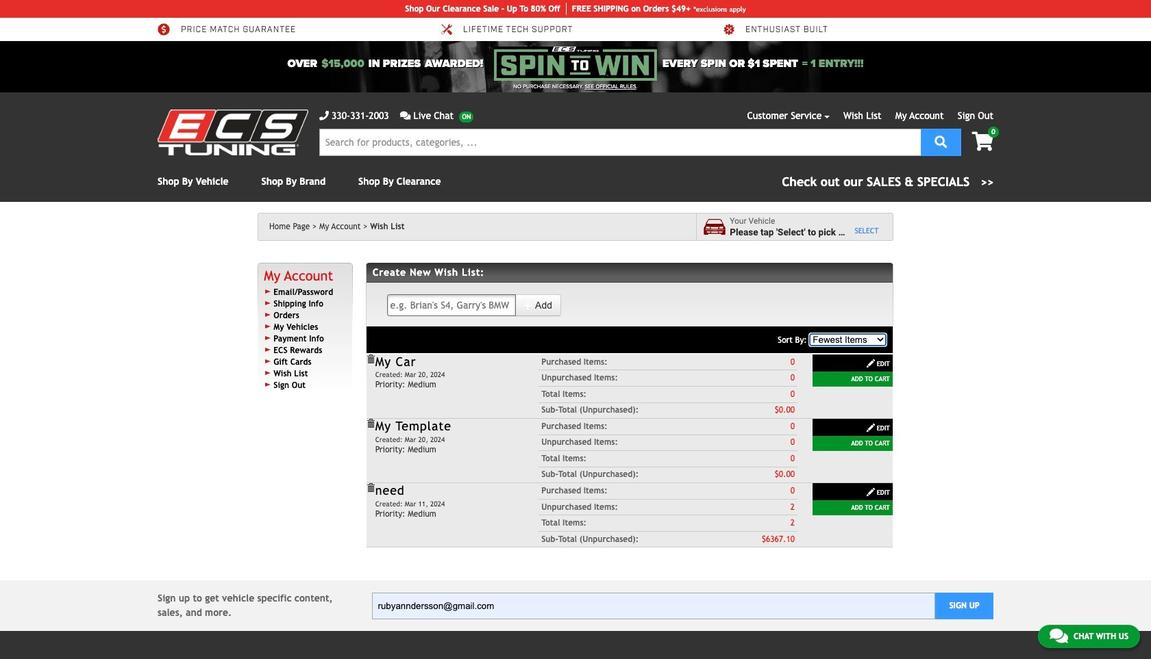 Task type: locate. For each thing, give the bounding box(es) containing it.
1 delete image from the top
[[366, 355, 375, 365]]

0 vertical spatial comments image
[[400, 111, 411, 121]]

ecs tuning image
[[158, 110, 308, 156]]

1 vertical spatial white image
[[866, 424, 876, 433]]

2 white image from the top
[[866, 424, 876, 433]]

comments image
[[400, 111, 411, 121], [1050, 628, 1068, 645]]

0 vertical spatial delete image
[[366, 355, 375, 365]]

delete image
[[366, 355, 375, 365], [366, 484, 375, 494]]

1 white image from the top
[[866, 359, 876, 369]]

white image
[[866, 359, 876, 369], [866, 424, 876, 433]]

phone image
[[319, 111, 329, 121]]

0 vertical spatial white image
[[866, 359, 876, 369]]

0 horizontal spatial white image
[[523, 301, 533, 311]]

1 vertical spatial white image
[[866, 488, 876, 498]]

Email email field
[[372, 593, 936, 620]]

1 horizontal spatial comments image
[[1050, 628, 1068, 645]]

delete image down delete image at the bottom
[[366, 484, 375, 494]]

white image
[[523, 301, 533, 311], [866, 488, 876, 498]]

1 vertical spatial delete image
[[366, 484, 375, 494]]

white image for 2nd delete icon from the bottom
[[866, 359, 876, 369]]

delete image up delete image at the bottom
[[366, 355, 375, 365]]

2 delete image from the top
[[366, 484, 375, 494]]

delete image
[[366, 419, 375, 429]]

1 horizontal spatial white image
[[866, 488, 876, 498]]

0 vertical spatial white image
[[523, 301, 533, 311]]



Task type: vqa. For each thing, say whether or not it's contained in the screenshot.
white icon
yes



Task type: describe. For each thing, give the bounding box(es) containing it.
ecs tuning 'spin to win' contest logo image
[[494, 47, 657, 81]]

0 horizontal spatial comments image
[[400, 111, 411, 121]]

search image
[[935, 135, 947, 148]]

Search text field
[[319, 129, 921, 156]]

white image for delete image at the bottom
[[866, 424, 876, 433]]

1 vertical spatial comments image
[[1050, 628, 1068, 645]]

e.g. Brian's S4, Garry's BMW E92...etc text field
[[387, 295, 516, 317]]



